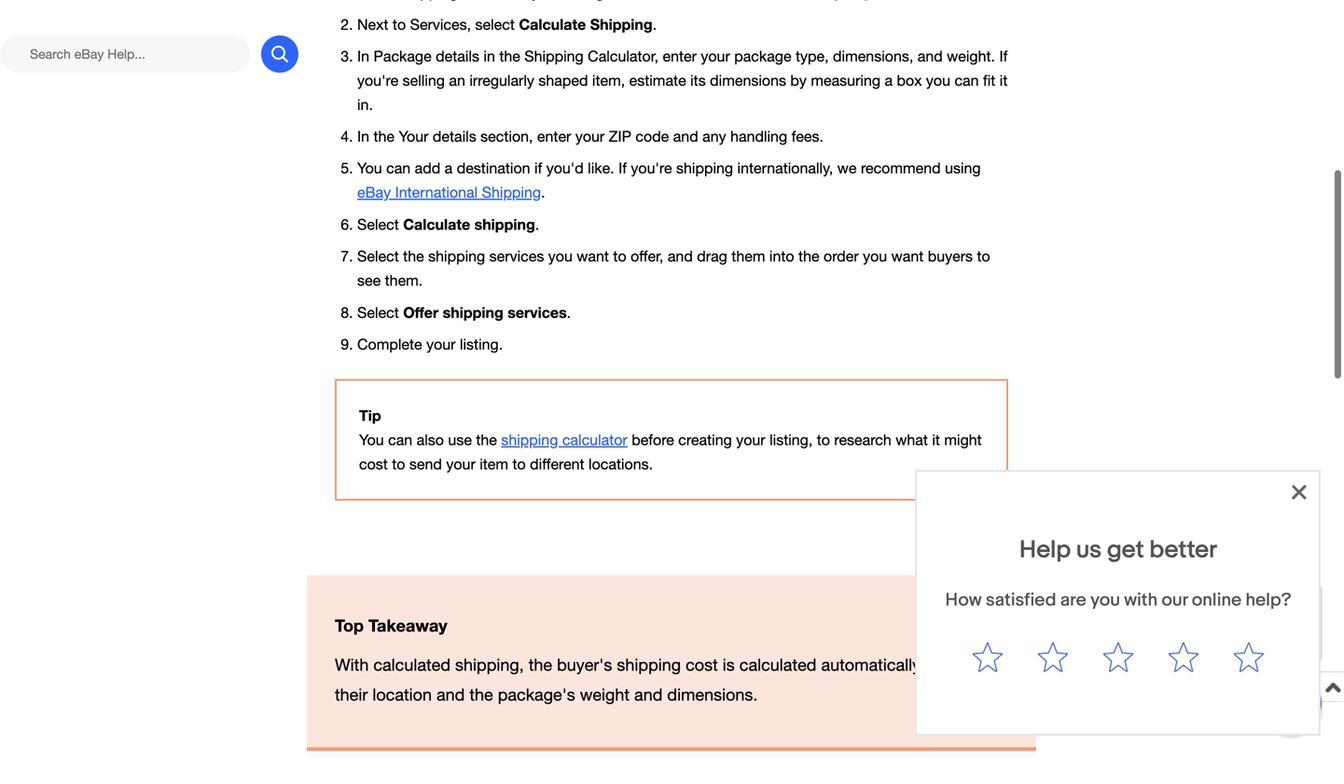 Task type: vqa. For each thing, say whether or not it's contained in the screenshot.
New
no



Task type: locate. For each thing, give the bounding box(es) containing it.
2 vertical spatial shipping
[[482, 184, 541, 201]]

using
[[945, 159, 981, 177]]

to right the next
[[393, 16, 406, 33]]

calculated
[[374, 656, 451, 675], [740, 656, 817, 675]]

select down ebay
[[357, 216, 399, 233]]

shipping down the destination
[[475, 215, 535, 233]]

you're up in.
[[357, 72, 399, 89]]

can left also
[[388, 431, 413, 449]]

into
[[770, 248, 795, 265]]

if right the like.
[[619, 159, 627, 177]]

1 select from the top
[[357, 216, 399, 233]]

you right help
[[1174, 598, 1195, 613]]

offer,
[[631, 248, 664, 265]]

Search eBay Help... text field
[[0, 35, 250, 73]]

to right buyers
[[977, 248, 991, 265]]

1 vertical spatial can
[[386, 159, 411, 177]]

weight
[[580, 685, 630, 705]]

you left offer,
[[548, 248, 573, 265]]

if right weight.
[[1000, 47, 1008, 65]]

add
[[415, 159, 441, 177]]

1 horizontal spatial calculated
[[740, 656, 817, 675]]

top takeaway
[[335, 616, 448, 636]]

the up "package's"
[[529, 656, 552, 675]]

0 vertical spatial can
[[955, 72, 979, 89]]

2 vertical spatial select
[[357, 304, 399, 321]]

an right selling
[[449, 72, 465, 89]]

item
[[480, 456, 509, 473]]

shipping down select calculate shipping .
[[428, 248, 485, 265]]

select inside select the shipping services you want to offer, and drag them into the order you want buyers to see them.
[[357, 248, 399, 265]]

1 vertical spatial it
[[932, 431, 940, 449]]

2 in from the top
[[357, 128, 370, 145]]

shipping up listing. at the top left of page
[[443, 304, 504, 321]]

a
[[885, 72, 893, 89], [445, 159, 453, 177]]

your
[[701, 47, 730, 65], [426, 336, 456, 353], [736, 431, 766, 449], [446, 456, 476, 473]]

cost down tip
[[359, 456, 388, 473]]

you're
[[357, 72, 399, 89], [631, 159, 672, 177]]

select for offer
[[357, 304, 399, 321]]

calculated right is
[[740, 656, 817, 675]]

and inside in package details in the shipping calculator, enter your package type, dimensions, and weight. if you're selling an irregularly shaped item, estimate its dimensions by measuring a box you can fit it in.
[[918, 47, 943, 65]]

tip you can also use the shipping calculator
[[359, 407, 628, 449]]

before
[[632, 431, 674, 449]]

with calculated shipping, the buyer's shipping cost is calculated automatically, based on their location and the package's weight and dimensions.
[[335, 656, 999, 705]]

select for calculate
[[357, 216, 399, 233]]

can left add
[[386, 159, 411, 177]]

you
[[357, 159, 382, 177], [359, 431, 384, 449]]

shipping up "different"
[[501, 431, 558, 449]]

cost
[[359, 456, 388, 473], [686, 656, 718, 675]]

by
[[791, 72, 807, 89]]

services,
[[410, 16, 471, 33]]

in
[[357, 47, 370, 65], [357, 128, 370, 145]]

you up ebay
[[357, 159, 382, 177]]

1 horizontal spatial an
[[1175, 635, 1189, 650]]

you're inside in package details in the shipping calculator, enter your package type, dimensions, and weight. if you're selling an irregularly shaped item, estimate its dimensions by measuring a box you can fit it in.
[[357, 72, 399, 89]]

an left agent.
[[1175, 635, 1189, 650]]

in for in package details in the shipping calculator, enter your package type, dimensions, and weight. if you're selling an irregularly shaped item, estimate its dimensions by measuring a box you can fit it in.
[[357, 47, 370, 65]]

2 select from the top
[[357, 248, 399, 265]]

an inside get the help you need from our automated assistant, or contact an agent.
[[1175, 635, 1189, 650]]

select for the
[[357, 248, 399, 265]]

a left box
[[885, 72, 893, 89]]

you're down code
[[631, 159, 672, 177]]

takeaway
[[369, 616, 448, 636]]

and right location
[[437, 685, 465, 705]]

and left drag
[[668, 248, 693, 265]]

shaped
[[539, 72, 588, 89]]

details
[[436, 47, 480, 65], [433, 128, 477, 145]]

0 vertical spatial you
[[357, 159, 382, 177]]

1 horizontal spatial a
[[885, 72, 893, 89]]

cost inside the before creating your listing, to research what it might cost to send your item to different locations.
[[359, 456, 388, 473]]

package
[[374, 47, 432, 65]]

0 vertical spatial you're
[[357, 72, 399, 89]]

you can add a destination if you'd like. if you're shipping internationally, we recommend using ebay international shipping .
[[357, 159, 981, 201]]

details left in
[[436, 47, 480, 65]]

to right item
[[513, 456, 526, 473]]

1 vertical spatial you're
[[631, 159, 672, 177]]

shipping up the weight
[[617, 656, 681, 675]]

0 vertical spatial if
[[1000, 47, 1008, 65]]

the right get
[[1123, 598, 1142, 613]]

0 vertical spatial shipping
[[590, 15, 653, 33]]

item,
[[592, 72, 625, 89]]

1 in from the top
[[357, 47, 370, 65]]

type,
[[796, 47, 829, 65]]

1 horizontal spatial you're
[[631, 159, 672, 177]]

calculate up shaped
[[519, 15, 586, 33]]

select inside select calculate shipping .
[[357, 216, 399, 233]]

creating
[[679, 431, 732, 449]]

1 vertical spatial an
[[1175, 635, 1189, 650]]

1 horizontal spatial it
[[1000, 72, 1008, 89]]

fees.
[[792, 128, 824, 145]]

a right add
[[445, 159, 453, 177]]

0 horizontal spatial an
[[449, 72, 465, 89]]

your
[[399, 128, 429, 145]]

calculate
[[519, 15, 586, 33], [403, 215, 470, 233]]

and inside select the shipping services you want to offer, and drag them into the order you want buyers to see them.
[[668, 248, 693, 265]]

shipping for calculate
[[590, 15, 653, 33]]

you inside tip you can also use the shipping calculator
[[359, 431, 384, 449]]

0 vertical spatial details
[[436, 47, 480, 65]]

select up see
[[357, 248, 399, 265]]

0 vertical spatial an
[[449, 72, 465, 89]]

want
[[577, 248, 609, 265], [892, 248, 924, 265]]

the right in
[[499, 47, 520, 65]]

and up box
[[918, 47, 943, 65]]

you're inside you can add a destination if you'd like. if you're shipping internationally, we recommend using ebay international shipping .
[[631, 159, 672, 177]]

1 vertical spatial select
[[357, 248, 399, 265]]

next
[[357, 16, 389, 33]]

select the shipping services you want to offer, and drag them into the order you want buyers to see them.
[[357, 248, 991, 289]]

their
[[335, 685, 368, 705]]

1 horizontal spatial if
[[1000, 47, 1008, 65]]

it right 'fit'
[[1000, 72, 1008, 89]]

you
[[926, 72, 951, 89], [548, 248, 573, 265], [863, 248, 887, 265], [1174, 598, 1195, 613]]

0 horizontal spatial cost
[[359, 456, 388, 473]]

0 vertical spatial a
[[885, 72, 893, 89]]

cost left is
[[686, 656, 718, 675]]

calculate down 'international'
[[403, 215, 470, 233]]

1 vertical spatial shipping
[[525, 47, 584, 65]]

in down in.
[[357, 128, 370, 145]]

shipping up calculator, enter
[[590, 15, 653, 33]]

details right 'your'
[[433, 128, 477, 145]]

your up its
[[701, 47, 730, 65]]

calculated up location
[[374, 656, 451, 675]]

1 vertical spatial services
[[508, 304, 567, 321]]

1 vertical spatial you
[[359, 431, 384, 449]]

shipping down the destination
[[482, 184, 541, 201]]

box
[[897, 72, 922, 89]]

in inside in package details in the shipping calculator, enter your package type, dimensions, and weight. if you're selling an irregularly shaped item, estimate its dimensions by measuring a box you can fit it in.
[[357, 47, 370, 65]]

0 horizontal spatial you're
[[357, 72, 399, 89]]

shipping inside in package details in the shipping calculator, enter your package type, dimensions, and weight. if you're selling an irregularly shaped item, estimate its dimensions by measuring a box you can fit it in.
[[525, 47, 584, 65]]

listing,
[[770, 431, 813, 449]]

2 vertical spatial can
[[388, 431, 413, 449]]

0 horizontal spatial calculated
[[374, 656, 451, 675]]

can left 'fit'
[[955, 72, 979, 89]]

1 vertical spatial a
[[445, 159, 453, 177]]

select offer shipping services .
[[357, 304, 571, 321]]

the up item
[[476, 431, 497, 449]]

it
[[1000, 72, 1008, 89], [932, 431, 940, 449]]

listing.
[[460, 336, 503, 353]]

and
[[918, 47, 943, 65], [673, 128, 699, 145], [668, 248, 693, 265], [437, 685, 465, 705], [634, 685, 663, 705]]

0 horizontal spatial a
[[445, 159, 453, 177]]

in down the next
[[357, 47, 370, 65]]

0 vertical spatial cost
[[359, 456, 388, 473]]

select
[[475, 16, 515, 33]]

1 vertical spatial in
[[357, 128, 370, 145]]

select down see
[[357, 304, 399, 321]]

to left send at left
[[392, 456, 405, 473]]

your inside in package details in the shipping calculator, enter your package type, dimensions, and weight. if you're selling an irregularly shaped item, estimate its dimensions by measuring a box you can fit it in.
[[701, 47, 730, 65]]

0 vertical spatial it
[[1000, 72, 1008, 89]]

if
[[535, 159, 542, 177]]

an
[[449, 72, 465, 89], [1175, 635, 1189, 650]]

3 select from the top
[[357, 304, 399, 321]]

shipping up shaped
[[525, 47, 584, 65]]

an inside in package details in the shipping calculator, enter your package type, dimensions, and weight. if you're selling an irregularly shaped item, estimate its dimensions by measuring a box you can fit it in.
[[449, 72, 465, 89]]

the left 'your'
[[374, 128, 395, 145]]

what
[[896, 431, 928, 449]]

2 calculated from the left
[[740, 656, 817, 675]]

1 vertical spatial cost
[[686, 656, 718, 675]]

0 vertical spatial select
[[357, 216, 399, 233]]

before creating your listing, to research what it might cost to send your item to different locations.
[[359, 431, 982, 473]]

automatically,
[[821, 656, 924, 675]]

want left buyers
[[892, 248, 924, 265]]

you right box
[[926, 72, 951, 89]]

services inside select the shipping services you want to offer, and drag them into the order you want buyers to see them.
[[490, 248, 544, 265]]

0 horizontal spatial calculate
[[403, 215, 470, 233]]

0 vertical spatial services
[[490, 248, 544, 265]]

1 horizontal spatial calculate
[[519, 15, 586, 33]]

different
[[530, 456, 585, 473]]

shipping for the
[[525, 47, 584, 65]]

can
[[955, 72, 979, 89], [386, 159, 411, 177], [388, 431, 413, 449]]

1 horizontal spatial want
[[892, 248, 924, 265]]

0 vertical spatial in
[[357, 47, 370, 65]]

select inside select offer shipping services .
[[357, 304, 399, 321]]

to left offer,
[[613, 248, 627, 265]]

you inside get the help you need from our automated assistant, or contact an agent.
[[1174, 598, 1195, 613]]

ebay
[[357, 184, 391, 201]]

you down tip
[[359, 431, 384, 449]]

select
[[357, 216, 399, 233], [357, 248, 399, 265], [357, 304, 399, 321]]

1 horizontal spatial cost
[[686, 656, 718, 675]]

a inside in package details in the shipping calculator, enter your package type, dimensions, and weight. if you're selling an irregularly shaped item, estimate its dimensions by measuring a box you can fit it in.
[[885, 72, 893, 89]]

dimensions,
[[833, 47, 914, 65]]

services
[[490, 248, 544, 265], [508, 304, 567, 321]]

contact
[[1127, 635, 1171, 650]]

want left offer,
[[577, 248, 609, 265]]

and left any
[[673, 128, 699, 145]]

our
[[1098, 616, 1117, 632]]

0 horizontal spatial if
[[619, 159, 627, 177]]

0 horizontal spatial want
[[577, 248, 609, 265]]

shipping,
[[455, 656, 524, 675]]

a inside you can add a destination if you'd like. if you're shipping internationally, we recommend using ebay international shipping .
[[445, 159, 453, 177]]

it right what
[[932, 431, 940, 449]]

1 vertical spatial if
[[619, 159, 627, 177]]

shipping down any
[[676, 159, 733, 177]]

1 calculated from the left
[[374, 656, 451, 675]]

it inside the before creating your listing, to research what it might cost to send your item to different locations.
[[932, 431, 940, 449]]

the inside get the help you need from our automated assistant, or contact an agent.
[[1123, 598, 1142, 613]]

shipping inside tip you can also use the shipping calculator
[[501, 431, 558, 449]]

0 horizontal spatial it
[[932, 431, 940, 449]]

services for the
[[490, 248, 544, 265]]

we
[[838, 159, 857, 177]]



Task type: describe. For each thing, give the bounding box(es) containing it.
top
[[335, 616, 364, 636]]

. inside select calculate shipping .
[[535, 216, 539, 233]]

complete your listing.
[[357, 336, 503, 353]]

your left listing,
[[736, 431, 766, 449]]

like.
[[588, 159, 615, 177]]

tip
[[359, 407, 381, 424]]

package's
[[498, 685, 575, 705]]

can inside in package details in the shipping calculator, enter your package type, dimensions, and weight. if you're selling an irregularly shaped item, estimate its dimensions by measuring a box you can fit it in.
[[955, 72, 979, 89]]

location
[[373, 685, 432, 705]]

automated
[[1121, 616, 1184, 632]]

them
[[732, 248, 766, 265]]

shipping calculator link
[[501, 431, 628, 449]]

. inside you can add a destination if you'd like. if you're shipping internationally, we recommend using ebay international shipping .
[[541, 184, 545, 201]]

the inside tip you can also use the shipping calculator
[[476, 431, 497, 449]]

you'd
[[546, 159, 584, 177]]

from
[[1231, 598, 1258, 613]]

the up them.
[[403, 248, 424, 265]]

fit
[[983, 72, 996, 89]]

get
[[1099, 598, 1120, 613]]

to right listing,
[[817, 431, 830, 449]]

details inside in package details in the shipping calculator, enter your package type, dimensions, and weight. if you're selling an irregularly shaped item, estimate its dimensions by measuring a box you can fit it in.
[[436, 47, 480, 65]]

dimensions.
[[667, 685, 758, 705]]

with
[[335, 656, 369, 675]]

recommend
[[861, 159, 941, 177]]

and right the weight
[[634, 685, 663, 705]]

send
[[410, 456, 442, 473]]

if inside you can add a destination if you'd like. if you're shipping internationally, we recommend using ebay international shipping .
[[619, 159, 627, 177]]

agent.
[[1193, 635, 1229, 650]]

0 vertical spatial calculate
[[519, 15, 586, 33]]

see
[[357, 272, 381, 289]]

estimate
[[629, 72, 686, 89]]

in for in the your details section, enter your zip code and any handling fees.
[[357, 128, 370, 145]]

irregularly
[[470, 72, 535, 89]]

can inside you can add a destination if you'd like. if you're shipping internationally, we recommend using ebay international shipping .
[[386, 159, 411, 177]]

2 want from the left
[[892, 248, 924, 265]]

you inside in package details in the shipping calculator, enter your package type, dimensions, and weight. if you're selling an irregularly shaped item, estimate its dimensions by measuring a box you can fit it in.
[[926, 72, 951, 89]]

use
[[448, 431, 472, 449]]

in package details in the shipping calculator, enter your package type, dimensions, and weight. if you're selling an irregularly shaped item, estimate its dimensions by measuring a box you can fit it in.
[[357, 47, 1008, 113]]

package
[[734, 47, 792, 65]]

section,
[[481, 128, 533, 145]]

the inside in package details in the shipping calculator, enter your package type, dimensions, and weight. if you're selling an irregularly shaped item, estimate its dimensions by measuring a box you can fit it in.
[[499, 47, 520, 65]]

. inside next to services, select calculate shipping .
[[653, 16, 657, 33]]

or
[[1247, 616, 1259, 632]]

calculator
[[562, 431, 628, 449]]

destination
[[457, 159, 530, 177]]

services for offer
[[508, 304, 567, 321]]

based
[[929, 656, 975, 675]]

cost inside with calculated shipping, the buyer's shipping cost is calculated automatically, based on their location and the package's weight and dimensions.
[[686, 656, 718, 675]]

it inside in package details in the shipping calculator, enter your package type, dimensions, and weight. if you're selling an irregularly shaped item, estimate its dimensions by measuring a box you can fit it in.
[[1000, 72, 1008, 89]]

the right into
[[799, 248, 820, 265]]

any
[[703, 128, 726, 145]]

code
[[636, 128, 669, 145]]

drag
[[697, 248, 728, 265]]

in
[[484, 47, 495, 65]]

help
[[1145, 598, 1170, 613]]

enter your
[[537, 128, 605, 145]]

in.
[[357, 96, 373, 113]]

if inside in package details in the shipping calculator, enter your package type, dimensions, and weight. if you're selling an irregularly shaped item, estimate its dimensions by measuring a box you can fit it in.
[[1000, 47, 1008, 65]]

shipping inside with calculated shipping, the buyer's shipping cost is calculated automatically, based on their location and the package's weight and dimensions.
[[617, 656, 681, 675]]

you inside you can add a destination if you'd like. if you're shipping internationally, we recommend using ebay international shipping .
[[357, 159, 382, 177]]

complete
[[357, 336, 422, 353]]

its
[[691, 72, 706, 89]]

assistant,
[[1187, 616, 1243, 632]]

shipping inside select the shipping services you want to offer, and drag them into the order you want buyers to see them.
[[428, 248, 485, 265]]

shipping inside you can add a destination if you'd like. if you're shipping internationally, we recommend using ebay international shipping .
[[676, 159, 733, 177]]

need
[[1199, 598, 1228, 613]]

locations.
[[589, 456, 653, 473]]

can inside tip you can also use the shipping calculator
[[388, 431, 413, 449]]

. inside select offer shipping services .
[[567, 304, 571, 321]]

calculator, enter
[[588, 47, 697, 65]]

the down shipping,
[[470, 685, 493, 705]]

your down offer
[[426, 336, 456, 353]]

to inside next to services, select calculate shipping .
[[393, 16, 406, 33]]

zip
[[609, 128, 632, 145]]

1 vertical spatial details
[[433, 128, 477, 145]]

measuring
[[811, 72, 881, 89]]

ebay international shipping link
[[357, 184, 541, 201]]

select calculate shipping .
[[357, 215, 539, 233]]

also
[[417, 431, 444, 449]]

them.
[[385, 272, 423, 289]]

research
[[834, 431, 892, 449]]

offer
[[403, 304, 439, 321]]

get the help you need from our automated assistant, or contact an agent. tooltip
[[1090, 596, 1267, 652]]

on
[[980, 656, 999, 675]]

you right order
[[863, 248, 887, 265]]

weight.
[[947, 47, 996, 65]]

buyer's
[[557, 656, 612, 675]]

internationally,
[[738, 159, 833, 177]]

1 want from the left
[[577, 248, 609, 265]]

selling
[[403, 72, 445, 89]]

1 vertical spatial calculate
[[403, 215, 470, 233]]

order
[[824, 248, 859, 265]]

handling
[[731, 128, 788, 145]]

next to services, select calculate shipping .
[[357, 15, 657, 33]]

your down use
[[446, 456, 476, 473]]

dimensions
[[710, 72, 786, 89]]

get the help you need from our automated assistant, or contact an agent.
[[1098, 598, 1259, 650]]

shipping inside you can add a destination if you'd like. if you're shipping internationally, we recommend using ebay international shipping .
[[482, 184, 541, 201]]

international
[[395, 184, 478, 201]]

is
[[723, 656, 735, 675]]

in the your details section, enter your zip code and any handling fees.
[[357, 128, 824, 145]]

might
[[945, 431, 982, 449]]



